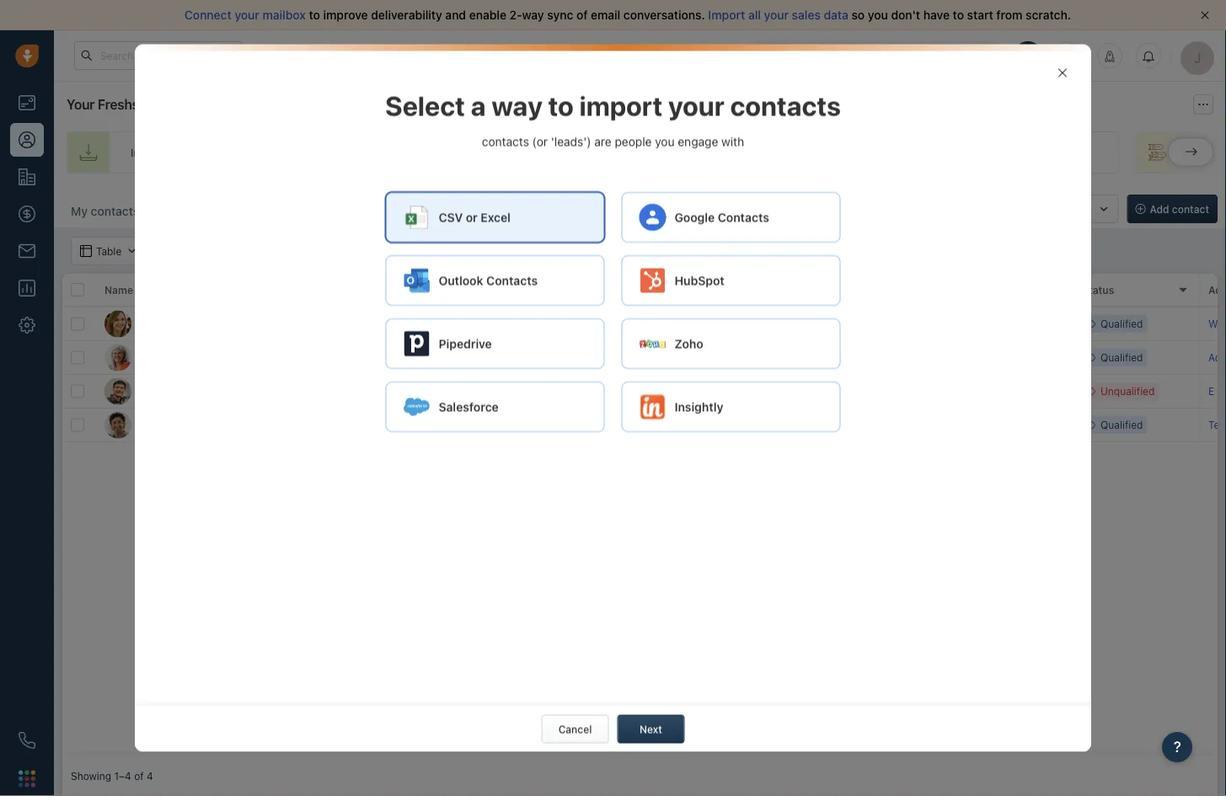 Task type: vqa. For each thing, say whether or not it's contained in the screenshot.
first row group from the right
yes



Task type: describe. For each thing, give the bounding box(es) containing it.
wid link
[[1208, 318, 1226, 330]]

add contact
[[1150, 203, 1209, 215]]

select
[[385, 89, 465, 121]]

lauranordasample@gmail.com
[[324, 350, 467, 362]]

all
[[748, 8, 761, 22]]

+ click to add for 18
[[829, 385, 895, 397]]

press space to select this row. row containing 54
[[315, 409, 1226, 442]]

janesampleton@gmail.com link
[[324, 315, 451, 333]]

explore plans
[[908, 49, 973, 61]]

route leads to your team link
[[681, 131, 897, 174]]

contacts up leads
[[730, 89, 841, 121]]

insightly
[[675, 400, 723, 414]]

next activity
[[576, 284, 639, 296]]

invite your team link
[[474, 131, 664, 174]]

zoho
[[675, 337, 703, 351]]

freshworks switcher image
[[19, 770, 35, 787]]

(or
[[532, 135, 548, 148]]

plans
[[947, 49, 973, 61]]

cell for 37
[[947, 341, 1074, 374]]

pipedrive button
[[386, 319, 605, 369]]

showing
[[71, 770, 111, 782]]

1 j image from the top
[[104, 311, 131, 337]]

tech
[[1208, 419, 1226, 431]]

cancel
[[558, 723, 592, 735]]

e co link
[[1208, 385, 1226, 397]]

name row
[[62, 274, 315, 308]]

⌘ o
[[458, 206, 478, 217]]

1 vertical spatial you
[[655, 135, 675, 148]]

press space to select this row. row containing 52
[[315, 308, 1226, 341]]

your right invite
[[567, 147, 589, 158]]

add for 18
[[586, 386, 605, 397]]

with
[[721, 135, 744, 148]]

task for 54
[[607, 419, 627, 431]]

activity
[[602, 284, 639, 296]]

salesforce
[[439, 400, 499, 414]]

click for 37
[[838, 352, 862, 364]]

connect
[[184, 8, 232, 22]]

1 horizontal spatial container_wx8msf4aqz5i3rn1 image
[[1057, 67, 1068, 79]]

engage
[[678, 135, 718, 148]]

email image
[[1059, 49, 1071, 63]]

e
[[1208, 385, 1214, 397]]

outlook contacts
[[439, 274, 538, 288]]

press space to select this row. row containing 18
[[315, 375, 1226, 409]]

12 more...
[[392, 206, 441, 217]]

+ click to add for 37
[[829, 352, 895, 364]]

phone image
[[19, 732, 35, 749]]

don't
[[891, 8, 920, 22]]

unqualified
[[1101, 385, 1155, 397]]

lauranordasample@gmail.com link
[[324, 349, 467, 367]]

acm link
[[1208, 352, 1226, 364]]

my
[[71, 204, 88, 218]]

outlook
[[439, 274, 483, 288]]

next for next
[[640, 723, 662, 735]]

Search your CRM... text field
[[74, 41, 243, 70]]

a
[[471, 89, 486, 121]]

add for 37
[[877, 352, 895, 364]]

1 horizontal spatial of
[[576, 8, 588, 22]]

csv or excel button
[[386, 192, 605, 243]]

leads
[[776, 147, 802, 158]]

or
[[466, 210, 478, 224]]

cancel button
[[541, 715, 609, 744]]

s image
[[104, 412, 131, 439]]

3684945781 link
[[450, 416, 512, 434]]

csv or excel
[[439, 210, 511, 224]]

invite
[[538, 147, 564, 158]]

0 vertical spatial way
[[522, 8, 544, 22]]

improve
[[323, 8, 368, 22]]

sync
[[547, 8, 573, 22]]

add for 52
[[877, 318, 895, 330]]

my contacts
[[71, 204, 139, 218]]

outlook contacts button
[[386, 256, 605, 306]]

conversations.
[[624, 8, 705, 22]]

sales
[[792, 8, 821, 22]]

contacts down setup
[[166, 147, 208, 158]]

days
[[855, 50, 876, 61]]

connect your mailbox link
[[184, 8, 309, 22]]

1 row group from the left
[[62, 308, 315, 442]]

⌘
[[458, 206, 467, 217]]

showing 1–4 of 4
[[71, 770, 153, 782]]

18
[[703, 383, 718, 399]]

pipedrive
[[439, 337, 492, 351]]

are
[[594, 135, 612, 148]]

in
[[832, 50, 840, 61]]

+ click to add for 54
[[829, 419, 895, 431]]

more...
[[406, 206, 441, 217]]

salesforce button
[[386, 382, 605, 432]]

route leads to your team
[[745, 147, 866, 158]]

spectorcalista@gmail.com
[[324, 417, 449, 429]]

add for 37
[[586, 352, 605, 364]]

click for 18
[[838, 385, 862, 397]]

1 vertical spatial of
[[134, 770, 144, 782]]

and
[[445, 8, 466, 22]]

cell for 54
[[947, 409, 1074, 442]]

row group containing 52
[[315, 308, 1226, 442]]

zoho button
[[621, 319, 841, 369]]

add for 54
[[877, 419, 895, 431]]

data
[[824, 8, 848, 22]]

people
[[615, 135, 652, 148]]

grid containing 52
[[62, 274, 1226, 756]]

work
[[450, 284, 476, 296]]

acm
[[1208, 352, 1226, 364]]

tech link
[[1208, 419, 1226, 431]]

+ click to add for 52
[[829, 318, 895, 330]]

contacts (or 'leads') are people you engage with
[[482, 135, 744, 148]]

qualified for 52
[[1101, 318, 1143, 330]]

have
[[923, 8, 950, 22]]

import contacts link
[[67, 131, 239, 174]]

cell for 18
[[947, 375, 1074, 408]]

37
[[703, 349, 719, 365]]

12 more... button
[[369, 200, 450, 223]]

jaypatelsample@gmail.com + click to add
[[324, 384, 516, 396]]

next for next activity
[[576, 284, 599, 296]]

cell for 52
[[947, 308, 1074, 340]]

import
[[579, 89, 663, 121]]

task for 18
[[607, 386, 627, 397]]

2-
[[510, 8, 522, 22]]



Task type: locate. For each thing, give the bounding box(es) containing it.
0 vertical spatial j image
[[104, 311, 131, 337]]

janesampleton@gmail.com
[[324, 316, 451, 328]]

task
[[607, 352, 627, 364], [607, 386, 627, 397], [607, 419, 627, 431]]

3 + add task from the top
[[576, 419, 627, 431]]

+ add task
[[576, 352, 627, 364], [576, 386, 627, 397], [576, 419, 627, 431]]

1 vertical spatial qualified
[[1101, 352, 1143, 364]]

0 horizontal spatial team
[[592, 147, 616, 158]]

1 team from the left
[[592, 147, 616, 158]]

12
[[392, 206, 403, 217]]

1 vertical spatial contacts
[[486, 274, 538, 288]]

container_wx8msf4aqz5i3rn1 image down email image
[[1057, 67, 1068, 79]]

2 + click to add from the top
[[829, 352, 895, 364]]

contacts right google
[[718, 210, 769, 224]]

1 horizontal spatial import
[[708, 8, 745, 22]]

import
[[708, 8, 745, 22], [131, 147, 163, 158]]

you right 'people'
[[655, 135, 675, 148]]

press space to select this row. row containing 37
[[315, 341, 1226, 375]]

1 vertical spatial + add task
[[576, 386, 627, 397]]

score
[[703, 284, 731, 296]]

select a way to import your contacts
[[385, 89, 841, 121]]

contacts right the my
[[91, 204, 139, 218]]

1 horizontal spatial team
[[842, 147, 866, 158]]

your for your trial ends in 21 days
[[765, 50, 786, 61]]

0 horizontal spatial next
[[576, 284, 599, 296]]

+ add task for 54
[[576, 419, 627, 431]]

qualified
[[1101, 318, 1143, 330], [1101, 352, 1143, 364], [1101, 419, 1143, 431]]

1 + add task from the top
[[576, 352, 627, 364]]

of
[[576, 8, 588, 22], [134, 770, 144, 782]]

1 vertical spatial task
[[607, 386, 627, 397]]

contacts
[[730, 89, 841, 121], [482, 135, 529, 148], [166, 147, 208, 158], [91, 204, 139, 218]]

email
[[591, 8, 620, 22]]

2 row group from the left
[[315, 308, 1226, 442]]

contacts for google contacts
[[718, 210, 769, 224]]

2 vertical spatial qualified
[[1101, 419, 1143, 431]]

1 task from the top
[[607, 352, 627, 364]]

contact
[[1172, 203, 1209, 215]]

2 vertical spatial task
[[607, 419, 627, 431]]

task for 37
[[607, 352, 627, 364]]

0 vertical spatial task
[[607, 352, 627, 364]]

3 qualified from the top
[[1101, 419, 1143, 431]]

j image
[[104, 311, 131, 337], [104, 378, 131, 405]]

spectorcalista@gmail.com link
[[324, 416, 449, 434]]

1–4
[[114, 770, 131, 782]]

so
[[852, 8, 865, 22]]

name
[[104, 284, 133, 296]]

co
[[1217, 385, 1226, 397]]

4167348672
[[450, 350, 511, 362]]

google contacts
[[675, 210, 769, 224]]

j image up s icon
[[104, 378, 131, 405]]

contacts for outlook contacts
[[486, 274, 538, 288]]

3 + click to add from the top
[[829, 385, 895, 397]]

you right so
[[868, 8, 888, 22]]

container_wx8msf4aqz5i3rn1 image
[[576, 318, 588, 330]]

jaypatelsample@gmail.com
[[324, 384, 453, 396]]

l image
[[104, 344, 131, 371]]

54
[[703, 417, 720, 433]]

+ add task for 18
[[576, 386, 627, 397]]

0 horizontal spatial of
[[134, 770, 144, 782]]

route
[[745, 147, 773, 158]]

3 task from the top
[[607, 419, 627, 431]]

2 cell from the top
[[947, 341, 1074, 374]]

qualified up unqualified
[[1101, 352, 1143, 364]]

1 qualified from the top
[[1101, 318, 1143, 330]]

0 horizontal spatial import
[[131, 147, 163, 158]]

1 horizontal spatial your
[[765, 50, 786, 61]]

1 vertical spatial container_wx8msf4aqz5i3rn1 image
[[620, 146, 634, 159]]

1 vertical spatial import
[[131, 147, 163, 158]]

1 cell from the top
[[947, 308, 1074, 340]]

2 qualified from the top
[[1101, 352, 1143, 364]]

way right a
[[491, 89, 543, 121]]

contacts left "(or"
[[482, 135, 529, 148]]

tags
[[829, 284, 853, 296]]

next button
[[617, 715, 685, 744]]

1 vertical spatial j image
[[104, 378, 131, 405]]

1 horizontal spatial next
[[640, 723, 662, 735]]

2 vertical spatial + add task
[[576, 419, 627, 431]]

3 cell from the top
[[947, 375, 1074, 408]]

acc
[[1208, 284, 1226, 296]]

invite your team
[[538, 147, 616, 158]]

your right all on the top of the page
[[764, 8, 789, 22]]

qualified for 54
[[1101, 419, 1143, 431]]

set
[[1199, 147, 1216, 158]]

2 team from the left
[[842, 147, 866, 158]]

trial
[[788, 50, 805, 61]]

setup
[[167, 96, 202, 112]]

group
[[981, 195, 1119, 223]]

add
[[877, 318, 895, 330], [877, 352, 895, 364], [498, 384, 516, 396], [877, 385, 895, 397], [877, 419, 895, 431]]

qualified down unqualified
[[1101, 419, 1143, 431]]

'leads')
[[551, 135, 591, 148]]

1 horizontal spatial you
[[868, 8, 888, 22]]

1 + click to add from the top
[[829, 318, 895, 330]]

qualified down the status
[[1101, 318, 1143, 330]]

guide
[[205, 96, 239, 112]]

3684932360
[[450, 316, 514, 328]]

4 + click to add from the top
[[829, 419, 895, 431]]

container_wx8msf4aqz5i3rn1 image right are
[[620, 146, 634, 159]]

contacts inside the google contacts button
[[718, 210, 769, 224]]

add contact button
[[1127, 195, 1218, 223]]

0 vertical spatial you
[[868, 8, 888, 22]]

0 vertical spatial your
[[765, 50, 786, 61]]

add inside button
[[1150, 203, 1169, 215]]

import down your freshsales setup guide on the left top of page
[[131, 147, 163, 158]]

up
[[1219, 147, 1226, 158]]

insightly button
[[621, 382, 841, 432]]

grid
[[62, 274, 1226, 756]]

4
[[147, 770, 153, 782]]

52
[[703, 316, 719, 332]]

contacts right work
[[486, 274, 538, 288]]

next inside grid
[[576, 284, 599, 296]]

0 vertical spatial next
[[576, 284, 599, 296]]

2 task from the top
[[607, 386, 627, 397]]

way
[[522, 8, 544, 22], [491, 89, 543, 121]]

0 horizontal spatial your
[[67, 96, 95, 112]]

team right leads
[[842, 147, 866, 158]]

o
[[470, 206, 478, 217]]

0 vertical spatial of
[[576, 8, 588, 22]]

j image up l image
[[104, 311, 131, 337]]

from
[[996, 8, 1023, 22]]

0 vertical spatial container_wx8msf4aqz5i3rn1 image
[[1057, 67, 1068, 79]]

enable
[[469, 8, 506, 22]]

1 vertical spatial your
[[67, 96, 95, 112]]

excel
[[481, 210, 511, 224]]

way left sync
[[522, 8, 544, 22]]

spectorcalista@gmail.com 3684945781
[[324, 417, 512, 429]]

2 j image from the top
[[104, 378, 131, 405]]

close image
[[1201, 11, 1209, 19]]

your for your freshsales setup guide
[[67, 96, 95, 112]]

team right 'leads')
[[592, 147, 616, 158]]

your left mailbox
[[235, 8, 259, 22]]

to
[[309, 8, 320, 22], [953, 8, 964, 22], [548, 89, 574, 121], [805, 147, 815, 158], [865, 318, 874, 330], [865, 352, 874, 364], [485, 384, 495, 396], [865, 385, 874, 397], [865, 419, 874, 431]]

1 vertical spatial way
[[491, 89, 543, 121]]

0 vertical spatial qualified
[[1101, 318, 1143, 330]]

your up engage
[[668, 89, 724, 121]]

3684932360 link
[[450, 315, 514, 333]]

0 vertical spatial contacts
[[718, 210, 769, 224]]

your left trial
[[765, 50, 786, 61]]

cell
[[947, 308, 1074, 340], [947, 341, 1074, 374], [947, 375, 1074, 408], [947, 409, 1074, 442]]

next inside button
[[640, 723, 662, 735]]

0 horizontal spatial container_wx8msf4aqz5i3rn1 image
[[620, 146, 634, 159]]

+
[[829, 318, 836, 330], [829, 352, 836, 364], [576, 352, 583, 364], [450, 384, 456, 396], [829, 385, 836, 397], [576, 386, 583, 397], [829, 419, 836, 431], [576, 419, 583, 431]]

janesampleton@gmail.com 3684932360
[[324, 316, 514, 328]]

hubspot button
[[621, 256, 841, 306]]

0 vertical spatial import
[[708, 8, 745, 22]]

start
[[967, 8, 993, 22]]

0 horizontal spatial contacts
[[486, 274, 538, 288]]

0 horizontal spatial you
[[655, 135, 675, 148]]

of left '4'
[[134, 770, 144, 782]]

deliverability
[[371, 8, 442, 22]]

wid
[[1208, 318, 1226, 330]]

phone element
[[10, 724, 44, 758]]

csv
[[439, 210, 463, 224]]

row group
[[62, 308, 315, 442], [315, 308, 1226, 442]]

add for 54
[[586, 419, 605, 431]]

0 vertical spatial + add task
[[576, 352, 627, 364]]

+ click to add
[[829, 318, 895, 330], [829, 352, 895, 364], [829, 385, 895, 397], [829, 419, 895, 431]]

your
[[765, 50, 786, 61], [67, 96, 95, 112]]

of right sync
[[576, 8, 588, 22]]

qualified for 37
[[1101, 352, 1143, 364]]

next left 'activity'
[[576, 284, 599, 296]]

next right cancel button
[[640, 723, 662, 735]]

2 + add task from the top
[[576, 386, 627, 397]]

your
[[235, 8, 259, 22], [764, 8, 789, 22], [668, 89, 724, 121], [567, 147, 589, 158], [818, 147, 839, 158]]

press space to select this row. row
[[62, 308, 315, 341], [315, 308, 1226, 341], [62, 341, 315, 375], [315, 341, 1226, 375], [62, 375, 315, 409], [315, 375, 1226, 409], [62, 409, 315, 442], [315, 409, 1226, 442]]

explore
[[908, 49, 944, 61]]

add for 18
[[877, 385, 895, 397]]

scratch.
[[1026, 8, 1071, 22]]

contacts inside outlook contacts button
[[486, 274, 538, 288]]

click for 52
[[838, 318, 862, 330]]

your left freshsales at the left top
[[67, 96, 95, 112]]

import left all on the top of the page
[[708, 8, 745, 22]]

set up
[[1199, 147, 1226, 158]]

status
[[1082, 284, 1114, 296]]

4167348672 link
[[450, 349, 511, 367]]

import contacts
[[131, 147, 208, 158]]

set up link
[[1135, 131, 1226, 174]]

4 cell from the top
[[947, 409, 1074, 442]]

1 horizontal spatial contacts
[[718, 210, 769, 224]]

1 vertical spatial next
[[640, 723, 662, 735]]

google contacts button
[[621, 192, 841, 243]]

container_wx8msf4aqz5i3rn1 image
[[1057, 67, 1068, 79], [620, 146, 634, 159]]

your trial ends in 21 days
[[765, 50, 876, 61]]

google
[[675, 210, 715, 224]]

your right leads
[[818, 147, 839, 158]]

container_wx8msf4aqz5i3rn1 image inside invite your team link
[[620, 146, 634, 159]]

click for 54
[[838, 419, 862, 431]]

+ add task for 37
[[576, 352, 627, 364]]



